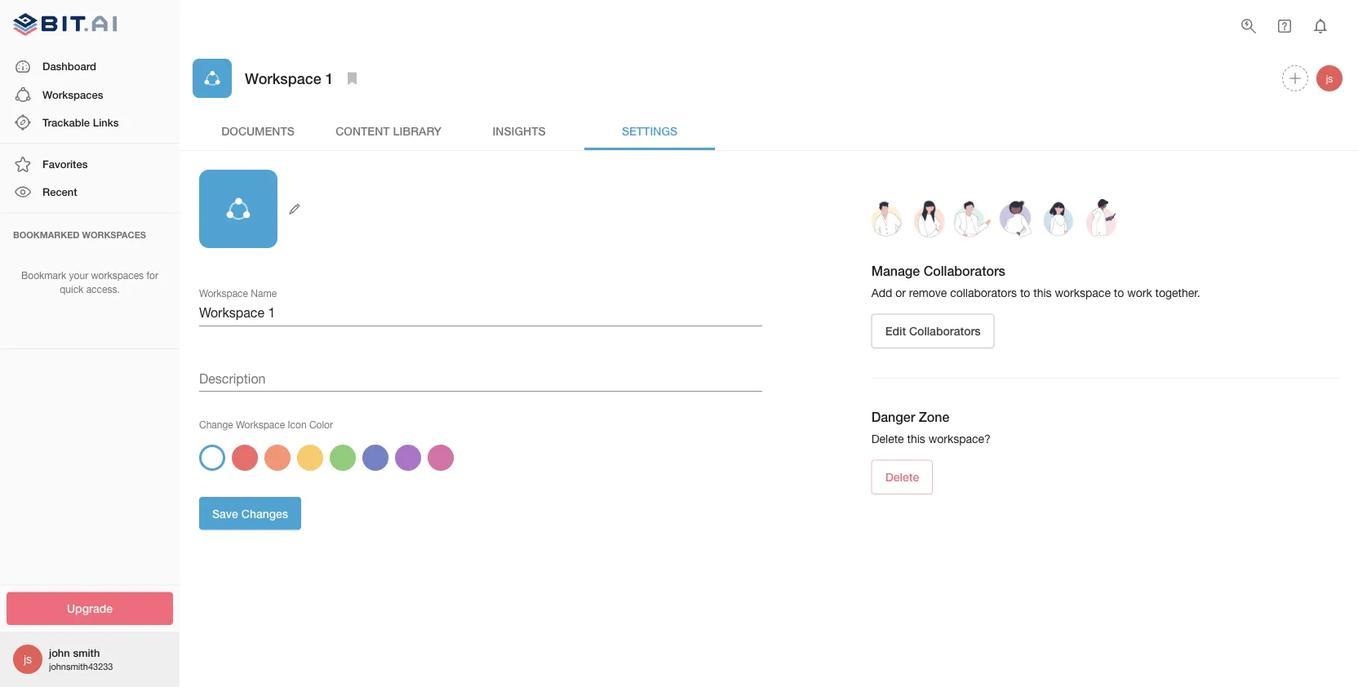 Task type: describe. For each thing, give the bounding box(es) containing it.
js inside button
[[1327, 73, 1334, 84]]

dashboard button
[[0, 53, 180, 81]]

add
[[872, 286, 893, 300]]

workspaces
[[91, 270, 144, 281]]

trackable links button
[[0, 109, 180, 136]]

upgrade
[[67, 602, 113, 616]]

color
[[309, 419, 333, 430]]

insights link
[[454, 111, 585, 150]]

edit collaborators button
[[872, 314, 995, 349]]

workspaces button
[[0, 81, 180, 109]]

john
[[49, 647, 70, 659]]

delete button
[[872, 460, 933, 495]]

edit collaborators
[[886, 325, 981, 338]]

dashboard
[[42, 60, 96, 73]]

smith
[[73, 647, 100, 659]]

settings link
[[585, 111, 715, 150]]

workspace name
[[199, 288, 277, 299]]

bookmark
[[21, 270, 66, 281]]

js button
[[1315, 63, 1346, 94]]

Workspace Description text field
[[199, 366, 763, 392]]

edit
[[886, 325, 906, 338]]

upgrade button
[[7, 592, 173, 625]]

collaborators for edit
[[910, 325, 981, 338]]

recent button
[[0, 178, 180, 206]]

links
[[93, 116, 119, 129]]

this inside danger zone delete this workspace?
[[908, 432, 926, 446]]

remove
[[909, 286, 947, 300]]

john smith johnsmith43233
[[49, 647, 113, 672]]

save changes button
[[199, 497, 301, 530]]

tab list containing documents
[[193, 111, 1346, 150]]

manage
[[872, 263, 920, 279]]

favorites
[[42, 158, 88, 170]]

library
[[393, 124, 442, 137]]

work
[[1128, 286, 1153, 300]]

access.
[[86, 284, 120, 295]]

documents
[[221, 124, 295, 137]]

content
[[336, 124, 390, 137]]

zone
[[919, 410, 950, 425]]

bookmarked workspaces
[[13, 229, 146, 240]]

delete inside button
[[886, 471, 919, 484]]

delete inside danger zone delete this workspace?
[[872, 432, 904, 446]]

johnsmith43233
[[49, 662, 113, 672]]



Task type: vqa. For each thing, say whether or not it's contained in the screenshot.
Workspace Description text field
yes



Task type: locate. For each thing, give the bounding box(es) containing it.
collaborators for manage
[[924, 263, 1006, 279]]

1 vertical spatial js
[[24, 653, 32, 666]]

tab list
[[193, 111, 1346, 150]]

collaborators inside button
[[910, 325, 981, 338]]

1 vertical spatial workspace
[[199, 288, 248, 299]]

workspaces
[[82, 229, 146, 240]]

collaborators inside manage collaborators add or remove collaborators to this workspace to work together.
[[924, 263, 1006, 279]]

workspace for workspace name
[[199, 288, 248, 299]]

favorites button
[[0, 150, 180, 178]]

quick
[[60, 284, 84, 295]]

1 vertical spatial delete
[[886, 471, 919, 484]]

danger zone delete this workspace?
[[872, 410, 991, 446]]

0 horizontal spatial to
[[1021, 286, 1031, 300]]

settings
[[622, 124, 678, 137]]

1
[[326, 69, 334, 87]]

1 horizontal spatial this
[[1034, 286, 1052, 300]]

collaborators
[[950, 286, 1017, 300]]

workspace?
[[929, 432, 991, 446]]

1 vertical spatial collaborators
[[910, 325, 981, 338]]

to right collaborators
[[1021, 286, 1031, 300]]

save
[[212, 507, 238, 520]]

1 to from the left
[[1021, 286, 1031, 300]]

delete down danger zone delete this workspace?
[[886, 471, 919, 484]]

0 horizontal spatial this
[[908, 432, 926, 446]]

this left "workspace"
[[1034, 286, 1052, 300]]

content library
[[336, 124, 442, 137]]

change workspace icon color
[[199, 419, 333, 430]]

collaborators down "remove"
[[910, 325, 981, 338]]

insights
[[493, 124, 546, 137]]

manage collaborators add or remove collaborators to this workspace to work together.
[[872, 263, 1201, 300]]

0 horizontal spatial js
[[24, 653, 32, 666]]

this inside manage collaborators add or remove collaborators to this workspace to work together.
[[1034, 286, 1052, 300]]

this down zone
[[908, 432, 926, 446]]

name
[[251, 288, 277, 299]]

trackable links
[[42, 116, 119, 129]]

to
[[1021, 286, 1031, 300], [1114, 286, 1125, 300]]

Workspace Name text field
[[199, 300, 763, 327]]

0 vertical spatial this
[[1034, 286, 1052, 300]]

delete
[[872, 432, 904, 446], [886, 471, 919, 484]]

workspaces
[[42, 88, 103, 101]]

collaborators up collaborators
[[924, 263, 1006, 279]]

0 vertical spatial delete
[[872, 432, 904, 446]]

change
[[199, 419, 233, 430]]

0 vertical spatial workspace
[[245, 69, 321, 87]]

1 horizontal spatial js
[[1327, 73, 1334, 84]]

bookmark image
[[343, 69, 362, 88]]

documents link
[[193, 111, 323, 150]]

bookmarked
[[13, 229, 80, 240]]

to left work
[[1114, 286, 1125, 300]]

delete down 'danger'
[[872, 432, 904, 446]]

your
[[69, 270, 88, 281]]

content library link
[[323, 111, 454, 150]]

icon
[[288, 419, 307, 430]]

workspace
[[245, 69, 321, 87], [199, 288, 248, 299], [236, 419, 285, 430]]

workspace left icon
[[236, 419, 285, 430]]

save changes
[[212, 507, 288, 520]]

together.
[[1156, 286, 1201, 300]]

1 horizontal spatial to
[[1114, 286, 1125, 300]]

workspace
[[1055, 286, 1111, 300]]

changes
[[242, 507, 288, 520]]

1 vertical spatial this
[[908, 432, 926, 446]]

collaborators
[[924, 263, 1006, 279], [910, 325, 981, 338]]

2 vertical spatial workspace
[[236, 419, 285, 430]]

workspace for workspace 1
[[245, 69, 321, 87]]

or
[[896, 286, 906, 300]]

trackable
[[42, 116, 90, 129]]

recent
[[42, 186, 77, 198]]

this
[[1034, 286, 1052, 300], [908, 432, 926, 446]]

0 vertical spatial collaborators
[[924, 263, 1006, 279]]

danger
[[872, 410, 916, 425]]

js
[[1327, 73, 1334, 84], [24, 653, 32, 666]]

workspace left 1
[[245, 69, 321, 87]]

bookmark your workspaces for quick access.
[[21, 270, 158, 295]]

0 vertical spatial js
[[1327, 73, 1334, 84]]

workspace 1
[[245, 69, 334, 87]]

workspace left name
[[199, 288, 248, 299]]

2 to from the left
[[1114, 286, 1125, 300]]

for
[[147, 270, 158, 281]]



